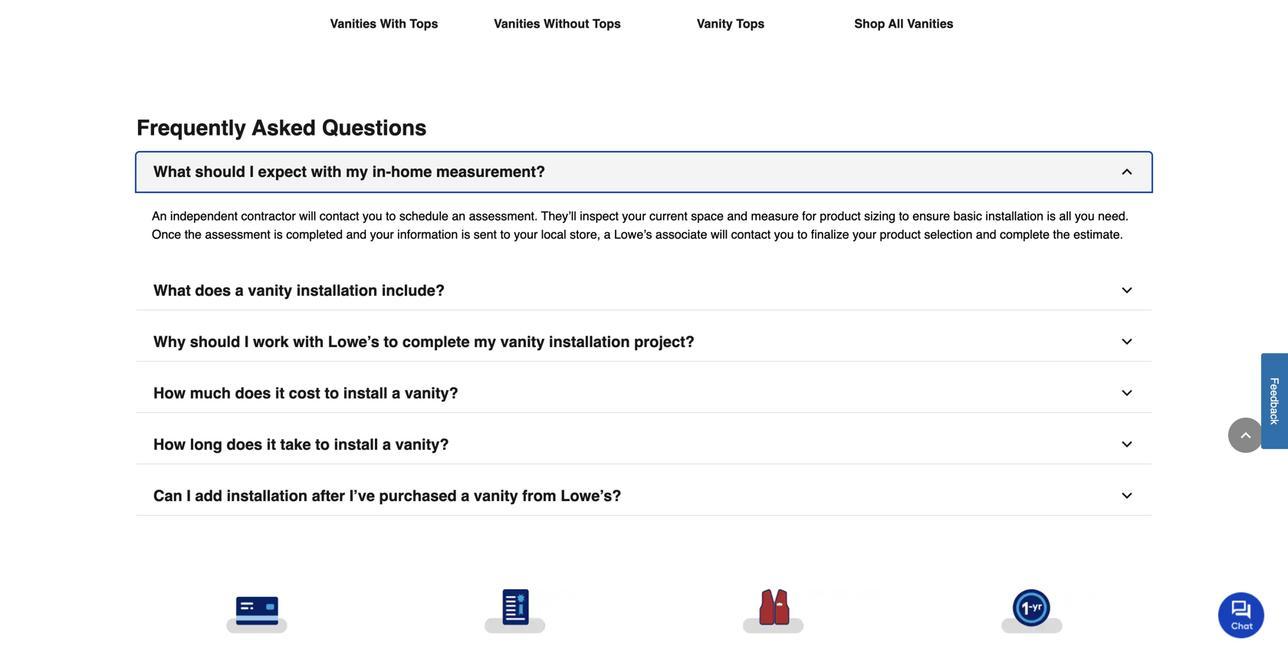 Task type: describe. For each thing, give the bounding box(es) containing it.
how for how long does it take to install a vanity?
[[153, 436, 186, 454]]

expect
[[258, 163, 307, 181]]

schedule
[[400, 209, 449, 223]]

0 horizontal spatial you
[[363, 209, 383, 223]]

a inside 'button'
[[461, 488, 470, 505]]

1 vertical spatial my
[[474, 333, 496, 351]]

to left schedule
[[386, 209, 396, 223]]

vanity tops
[[697, 17, 765, 31]]

a dark blue credit card icon. image
[[140, 590, 374, 635]]

what does a vanity installation include? button
[[137, 272, 1152, 311]]

vanities without tops link
[[483, 0, 632, 70]]

measurement?
[[436, 163, 546, 181]]

0 vertical spatial vanity
[[248, 282, 292, 300]]

to inside how long does it take to install a vanity? button
[[315, 436, 330, 454]]

lowe's inside an independent contractor will contact you to schedule an assessment. they'll inspect your current space and measure for product sizing to ensure basic installation is all you need. once the assessment is completed and your information is sent to your local store, a lowe's associate will contact you to finalize your product selection and complete the estimate.
[[615, 228, 653, 242]]

f e e d b a c k
[[1269, 378, 1282, 425]]

should for why
[[190, 333, 240, 351]]

home
[[391, 163, 432, 181]]

an
[[152, 209, 167, 223]]

sizing
[[865, 209, 896, 223]]

completed
[[286, 228, 343, 242]]

with for my
[[311, 163, 342, 181]]

i for work
[[245, 333, 249, 351]]

purchased
[[379, 488, 457, 505]]

installation down what does a vanity installation include? button
[[549, 333, 630, 351]]

in-
[[373, 163, 391, 181]]

assessment.
[[469, 209, 538, 223]]

your left current on the right top
[[623, 209, 646, 223]]

how much does it cost to install a vanity?
[[153, 385, 459, 402]]

b
[[1269, 403, 1282, 409]]

vanities with tops
[[330, 17, 438, 31]]

sent
[[474, 228, 497, 242]]

does for long
[[227, 436, 263, 454]]

all
[[1060, 209, 1072, 223]]

to inside why should i work with lowe's to complete my vanity installation project? button
[[384, 333, 398, 351]]

cost
[[289, 385, 321, 402]]

c
[[1269, 415, 1282, 420]]

tops for vanities without tops
[[593, 17, 621, 31]]

to inside how much does it cost to install a vanity? button
[[325, 385, 339, 402]]

f e e d b a c k button
[[1262, 354, 1289, 450]]

project?
[[635, 333, 695, 351]]

contractor
[[241, 209, 296, 223]]

they'll
[[541, 209, 577, 223]]

local
[[542, 228, 567, 242]]

2 horizontal spatial you
[[1076, 209, 1095, 223]]

what should i expect with my in-home measurement?
[[153, 163, 546, 181]]

lowe's inside button
[[328, 333, 380, 351]]

an independent contractor will contact you to schedule an assessment. they'll inspect your current space and measure for product sizing to ensure basic installation is all you need. once the assessment is completed and your information is sent to your local store, a lowe's associate will contact you to finalize your product selection and complete the estimate.
[[152, 209, 1130, 242]]

can i add installation after i've purchased a vanity from lowe's? button
[[137, 477, 1152, 516]]

a lowe's red vest icon. image
[[657, 590, 891, 635]]

finalize
[[811, 228, 850, 242]]

vanity inside 'button'
[[474, 488, 518, 505]]

0 horizontal spatial and
[[346, 228, 367, 242]]

2 e from the top
[[1269, 391, 1282, 397]]

need.
[[1099, 209, 1130, 223]]

for
[[803, 209, 817, 223]]

vanities without tops
[[494, 17, 621, 31]]

i inside 'button'
[[187, 488, 191, 505]]

associate
[[656, 228, 708, 242]]

what does a vanity installation include?
[[153, 282, 445, 300]]

what should i expect with my in-home measurement? button
[[137, 153, 1152, 192]]

how for how much does it cost to install a vanity?
[[153, 385, 186, 402]]

all
[[889, 17, 904, 31]]

frequently asked questions
[[137, 116, 427, 140]]

a up can i add installation after i've purchased a vanity from lowe's?
[[383, 436, 391, 454]]

without
[[544, 17, 590, 31]]

ensure
[[913, 209, 951, 223]]

vanities with tops link
[[310, 0, 459, 70]]

chevron up image inside scroll to top element
[[1239, 428, 1254, 443]]

how long does it take to install a vanity?
[[153, 436, 449, 454]]

take
[[280, 436, 311, 454]]

an
[[452, 209, 466, 223]]

1 vertical spatial vanity
[[501, 333, 545, 351]]

current
[[650, 209, 688, 223]]

why should i work with lowe's to complete my vanity installation project? button
[[137, 323, 1152, 362]]

include?
[[382, 282, 445, 300]]

1 horizontal spatial you
[[775, 228, 794, 242]]

shop
[[855, 17, 886, 31]]

shop all vanities
[[855, 17, 954, 31]]

d
[[1269, 397, 1282, 403]]



Task type: vqa. For each thing, say whether or not it's contained in the screenshot.
Enter First Name text field
no



Task type: locate. For each thing, give the bounding box(es) containing it.
lowe's down inspect
[[615, 228, 653, 242]]

2 tops from the left
[[593, 17, 621, 31]]

2 horizontal spatial vanities
[[908, 17, 954, 31]]

0 horizontal spatial my
[[346, 163, 368, 181]]

1 horizontal spatial the
[[1054, 228, 1071, 242]]

installation right add
[[227, 488, 308, 505]]

with right expect
[[311, 163, 342, 181]]

to right cost
[[325, 385, 339, 402]]

vanities inside 'link'
[[330, 17, 377, 31]]

4 chevron down image from the top
[[1120, 489, 1135, 504]]

0 horizontal spatial lowe's
[[328, 333, 380, 351]]

does
[[195, 282, 231, 300], [235, 385, 271, 402], [227, 436, 263, 454]]

0 vertical spatial with
[[311, 163, 342, 181]]

product down the sizing
[[880, 228, 921, 242]]

how left long
[[153, 436, 186, 454]]

0 vertical spatial install
[[344, 385, 388, 402]]

vanities left without
[[494, 17, 541, 31]]

inspect
[[580, 209, 619, 223]]

0 vertical spatial complete
[[1001, 228, 1050, 242]]

1 chevron down image from the top
[[1120, 283, 1135, 299]]

is down contractor
[[274, 228, 283, 242]]

complete left estimate.
[[1001, 228, 1050, 242]]

chat invite button image
[[1219, 592, 1266, 639]]

k
[[1269, 420, 1282, 425]]

0 horizontal spatial chevron up image
[[1120, 164, 1135, 180]]

installation right basic
[[986, 209, 1044, 223]]

why should i work with lowe's to complete my vanity installation project?
[[153, 333, 695, 351]]

contact
[[320, 209, 359, 223], [732, 228, 771, 242]]

store,
[[570, 228, 601, 242]]

it left cost
[[275, 385, 285, 402]]

you down measure
[[775, 228, 794, 242]]

1 vertical spatial it
[[267, 436, 276, 454]]

selection
[[925, 228, 973, 242]]

much
[[190, 385, 231, 402]]

and
[[728, 209, 748, 223], [346, 228, 367, 242], [977, 228, 997, 242]]

does down "assessment"
[[195, 282, 231, 300]]

1 horizontal spatial is
[[462, 228, 471, 242]]

is left all in the top right of the page
[[1048, 209, 1056, 223]]

it left take
[[267, 436, 276, 454]]

2 chevron down image from the top
[[1120, 335, 1135, 350]]

vanity tops link
[[657, 0, 806, 70]]

and down basic
[[977, 228, 997, 242]]

to
[[386, 209, 396, 223], [900, 209, 910, 223], [501, 228, 511, 242], [798, 228, 808, 242], [384, 333, 398, 351], [325, 385, 339, 402], [315, 436, 330, 454]]

lowe's
[[615, 228, 653, 242], [328, 333, 380, 351]]

should right why
[[190, 333, 240, 351]]

independent
[[170, 209, 238, 223]]

1 vertical spatial contact
[[732, 228, 771, 242]]

space
[[691, 209, 724, 223]]

with
[[311, 163, 342, 181], [293, 333, 324, 351]]

0 vertical spatial i
[[250, 163, 254, 181]]

i left work
[[245, 333, 249, 351]]

complete inside button
[[403, 333, 470, 351]]

should up independent
[[195, 163, 246, 181]]

chevron down image inside how much does it cost to install a vanity? button
[[1120, 386, 1135, 401]]

estimate.
[[1074, 228, 1124, 242]]

0 vertical spatial will
[[299, 209, 316, 223]]

from
[[523, 488, 557, 505]]

vanities
[[330, 17, 377, 31], [494, 17, 541, 31], [908, 17, 954, 31]]

1 tops from the left
[[410, 17, 438, 31]]

0 vertical spatial should
[[195, 163, 246, 181]]

2 vertical spatial does
[[227, 436, 263, 454]]

0 vertical spatial product
[[820, 209, 861, 223]]

asked
[[252, 116, 316, 140]]

with right work
[[293, 333, 324, 351]]

3 chevron down image from the top
[[1120, 386, 1135, 401]]

1 horizontal spatial product
[[880, 228, 921, 242]]

questions
[[322, 116, 427, 140]]

1 vertical spatial product
[[880, 228, 921, 242]]

vanity?
[[405, 385, 459, 402], [396, 436, 449, 454]]

install
[[344, 385, 388, 402], [334, 436, 379, 454]]

a blue 1-year labor warranty icon. image
[[915, 590, 1149, 635]]

you down in-
[[363, 209, 383, 223]]

product up finalize
[[820, 209, 861, 223]]

1 horizontal spatial will
[[711, 228, 728, 242]]

how much does it cost to install a vanity? button
[[137, 374, 1152, 414]]

with for lowe's
[[293, 333, 324, 351]]

0 vertical spatial lowe's
[[615, 228, 653, 242]]

0 vertical spatial contact
[[320, 209, 359, 223]]

1 horizontal spatial contact
[[732, 228, 771, 242]]

is
[[1048, 209, 1056, 223], [274, 228, 283, 242], [462, 228, 471, 242]]

vanities for vanities with tops
[[330, 17, 377, 31]]

long
[[190, 436, 222, 454]]

installation inside 'button'
[[227, 488, 308, 505]]

your left information
[[370, 228, 394, 242]]

2 what from the top
[[153, 282, 191, 300]]

to down for
[[798, 228, 808, 242]]

with
[[380, 17, 407, 31]]

vanity? for how long does it take to install a vanity?
[[396, 436, 449, 454]]

i've
[[350, 488, 375, 505]]

0 horizontal spatial is
[[274, 228, 283, 242]]

3 vanities from the left
[[908, 17, 954, 31]]

e up d
[[1269, 385, 1282, 391]]

tops for vanities with tops
[[410, 17, 438, 31]]

vanity
[[248, 282, 292, 300], [501, 333, 545, 351], [474, 488, 518, 505]]

can i add installation after i've purchased a vanity from lowe's?
[[153, 488, 622, 505]]

to right take
[[315, 436, 330, 454]]

1 horizontal spatial vanities
[[494, 17, 541, 31]]

how
[[153, 385, 186, 402], [153, 436, 186, 454]]

install right cost
[[344, 385, 388, 402]]

tops right without
[[593, 17, 621, 31]]

vanities for vanities without tops
[[494, 17, 541, 31]]

chevron down image inside why should i work with lowe's to complete my vanity installation project? button
[[1120, 335, 1135, 350]]

lowe's up 'how much does it cost to install a vanity?'
[[328, 333, 380, 351]]

to right the sizing
[[900, 209, 910, 223]]

a
[[604, 228, 611, 242], [235, 282, 244, 300], [392, 385, 401, 402], [1269, 409, 1282, 415], [383, 436, 391, 454], [461, 488, 470, 505]]

0 vertical spatial my
[[346, 163, 368, 181]]

how left much
[[153, 385, 186, 402]]

1 horizontal spatial i
[[245, 333, 249, 351]]

to down include?
[[384, 333, 398, 351]]

2 horizontal spatial is
[[1048, 209, 1056, 223]]

1 vertical spatial should
[[190, 333, 240, 351]]

measure
[[751, 209, 799, 223]]

vanities left with
[[330, 17, 377, 31]]

what for what should i expect with my in-home measurement?
[[153, 163, 191, 181]]

a inside an independent contractor will contact you to schedule an assessment. they'll inspect your current space and measure for product sizing to ensure basic installation is all you need. once the assessment is completed and your information is sent to your local store, a lowe's associate will contact you to finalize your product selection and complete the estimate.
[[604, 228, 611, 242]]

2 horizontal spatial and
[[977, 228, 997, 242]]

the down all in the top right of the page
[[1054, 228, 1071, 242]]

1 horizontal spatial my
[[474, 333, 496, 351]]

vanity? up purchased
[[396, 436, 449, 454]]

install for cost
[[344, 385, 388, 402]]

a right purchased
[[461, 488, 470, 505]]

your down the sizing
[[853, 228, 877, 242]]

1 horizontal spatial lowe's
[[615, 228, 653, 242]]

once
[[152, 228, 181, 242]]

complete inside an independent contractor will contact you to schedule an assessment. they'll inspect your current space and measure for product sizing to ensure basic installation is all you need. once the assessment is completed and your information is sent to your local store, a lowe's associate will contact you to finalize your product selection and complete the estimate.
[[1001, 228, 1050, 242]]

chevron down image for vanity?
[[1120, 386, 1135, 401]]

contact up completed
[[320, 209, 359, 223]]

will down space
[[711, 228, 728, 242]]

e
[[1269, 385, 1282, 391], [1269, 391, 1282, 397]]

shop all vanities link
[[830, 0, 979, 70]]

vanities right all
[[908, 17, 954, 31]]

should
[[195, 163, 246, 181], [190, 333, 240, 351]]

and right space
[[728, 209, 748, 223]]

2 horizontal spatial i
[[250, 163, 254, 181]]

0 horizontal spatial complete
[[403, 333, 470, 351]]

0 horizontal spatial the
[[185, 228, 202, 242]]

2 vertical spatial vanity
[[474, 488, 518, 505]]

1 horizontal spatial and
[[728, 209, 748, 223]]

your left local
[[514, 228, 538, 242]]

frequently
[[137, 116, 246, 140]]

it for take
[[267, 436, 276, 454]]

1 e from the top
[[1269, 385, 1282, 391]]

you right all in the top right of the page
[[1076, 209, 1095, 223]]

installation down completed
[[297, 282, 378, 300]]

e up b
[[1269, 391, 1282, 397]]

chevron down image inside can i add installation after i've purchased a vanity from lowe's? 'button'
[[1120, 489, 1135, 504]]

1 vertical spatial lowe's
[[328, 333, 380, 351]]

how long does it take to install a vanity? button
[[137, 426, 1152, 465]]

vanity? down why should i work with lowe's to complete my vanity installation project?
[[405, 385, 459, 402]]

a down inspect
[[604, 228, 611, 242]]

chevron down image for vanity
[[1120, 489, 1135, 504]]

i
[[250, 163, 254, 181], [245, 333, 249, 351], [187, 488, 191, 505]]

1 the from the left
[[185, 228, 202, 242]]

0 horizontal spatial product
[[820, 209, 861, 223]]

will up completed
[[299, 209, 316, 223]]

vanity
[[697, 17, 733, 31]]

should inside what should i expect with my in-home measurement? button
[[195, 163, 246, 181]]

vanity? for how much does it cost to install a vanity?
[[405, 385, 459, 402]]

my
[[346, 163, 368, 181], [474, 333, 496, 351]]

1 what from the top
[[153, 163, 191, 181]]

2 the from the left
[[1054, 228, 1071, 242]]

1 vertical spatial complete
[[403, 333, 470, 351]]

2 vanities from the left
[[494, 17, 541, 31]]

and right completed
[[346, 228, 367, 242]]

1 horizontal spatial complete
[[1001, 228, 1050, 242]]

is left sent
[[462, 228, 471, 242]]

0 horizontal spatial tops
[[410, 17, 438, 31]]

basic
[[954, 209, 983, 223]]

it
[[275, 385, 285, 402], [267, 436, 276, 454]]

0 horizontal spatial contact
[[320, 209, 359, 223]]

scroll to top element
[[1229, 418, 1264, 453]]

contact down measure
[[732, 228, 771, 242]]

tops inside 'link'
[[410, 17, 438, 31]]

add
[[195, 488, 223, 505]]

tops right with
[[410, 17, 438, 31]]

1 vanities from the left
[[330, 17, 377, 31]]

lowe's?
[[561, 488, 622, 505]]

tops
[[410, 17, 438, 31], [593, 17, 621, 31], [737, 17, 765, 31]]

1 vertical spatial will
[[711, 228, 728, 242]]

tops right vanity
[[737, 17, 765, 31]]

0 horizontal spatial vanities
[[330, 17, 377, 31]]

f
[[1269, 378, 1282, 385]]

2 vertical spatial i
[[187, 488, 191, 505]]

can
[[153, 488, 182, 505]]

what up an
[[153, 163, 191, 181]]

a dark blue background check icon. image
[[398, 590, 632, 635]]

chevron down image for my
[[1120, 335, 1135, 350]]

chevron up image inside what should i expect with my in-home measurement? button
[[1120, 164, 1135, 180]]

a down why should i work with lowe's to complete my vanity installation project?
[[392, 385, 401, 402]]

your
[[623, 209, 646, 223], [370, 228, 394, 242], [514, 228, 538, 242], [853, 228, 877, 242]]

i for expect
[[250, 163, 254, 181]]

1 vertical spatial how
[[153, 436, 186, 454]]

0 horizontal spatial will
[[299, 209, 316, 223]]

a down "assessment"
[[235, 282, 244, 300]]

0 horizontal spatial i
[[187, 488, 191, 505]]

0 vertical spatial chevron up image
[[1120, 164, 1135, 180]]

why
[[153, 333, 186, 351]]

0 vertical spatial does
[[195, 282, 231, 300]]

0 vertical spatial vanity?
[[405, 385, 459, 402]]

installation
[[986, 209, 1044, 223], [297, 282, 378, 300], [549, 333, 630, 351], [227, 488, 308, 505]]

what for what does a vanity installation include?
[[153, 282, 191, 300]]

1 how from the top
[[153, 385, 186, 402]]

1 vertical spatial chevron up image
[[1239, 428, 1254, 443]]

the down independent
[[185, 228, 202, 242]]

you
[[363, 209, 383, 223], [1076, 209, 1095, 223], [775, 228, 794, 242]]

2 how from the top
[[153, 436, 186, 454]]

complete down include?
[[403, 333, 470, 351]]

1 vertical spatial install
[[334, 436, 379, 454]]

3 tops from the left
[[737, 17, 765, 31]]

information
[[398, 228, 458, 242]]

chevron down image
[[1120, 283, 1135, 299], [1120, 335, 1135, 350], [1120, 386, 1135, 401], [1120, 489, 1135, 504]]

after
[[312, 488, 345, 505]]

2 horizontal spatial tops
[[737, 17, 765, 31]]

installation inside an independent contractor will contact you to schedule an assessment. they'll inspect your current space and measure for product sizing to ensure basic installation is all you need. once the assessment is completed and your information is sent to your local store, a lowe's associate will contact you to finalize your product selection and complete the estimate.
[[986, 209, 1044, 223]]

0 vertical spatial it
[[275, 385, 285, 402]]

it for cost
[[275, 385, 285, 402]]

work
[[253, 333, 289, 351]]

1 horizontal spatial tops
[[593, 17, 621, 31]]

it inside how much does it cost to install a vanity? button
[[275, 385, 285, 402]]

what up why
[[153, 282, 191, 300]]

1 horizontal spatial chevron up image
[[1239, 428, 1254, 443]]

install up i've
[[334, 436, 379, 454]]

1 vertical spatial with
[[293, 333, 324, 351]]

chevron down image inside what does a vanity installation include? button
[[1120, 283, 1135, 299]]

complete
[[1001, 228, 1050, 242], [403, 333, 470, 351]]

will
[[299, 209, 316, 223], [711, 228, 728, 242]]

1 vertical spatial does
[[235, 385, 271, 402]]

does right long
[[227, 436, 263, 454]]

0 vertical spatial what
[[153, 163, 191, 181]]

1 vertical spatial vanity?
[[396, 436, 449, 454]]

a up k
[[1269, 409, 1282, 415]]

i left add
[[187, 488, 191, 505]]

i left expect
[[250, 163, 254, 181]]

1 vertical spatial what
[[153, 282, 191, 300]]

should for what
[[195, 163, 246, 181]]

assessment
[[205, 228, 271, 242]]

install for take
[[334, 436, 379, 454]]

to down assessment.
[[501, 228, 511, 242]]

does for much
[[235, 385, 271, 402]]

the
[[185, 228, 202, 242], [1054, 228, 1071, 242]]

0 vertical spatial how
[[153, 385, 186, 402]]

chevron down image
[[1120, 437, 1135, 453]]

it inside how long does it take to install a vanity? button
[[267, 436, 276, 454]]

product
[[820, 209, 861, 223], [880, 228, 921, 242]]

chevron up image
[[1120, 164, 1135, 180], [1239, 428, 1254, 443]]

does right much
[[235, 385, 271, 402]]

should inside why should i work with lowe's to complete my vanity installation project? button
[[190, 333, 240, 351]]

1 vertical spatial i
[[245, 333, 249, 351]]



